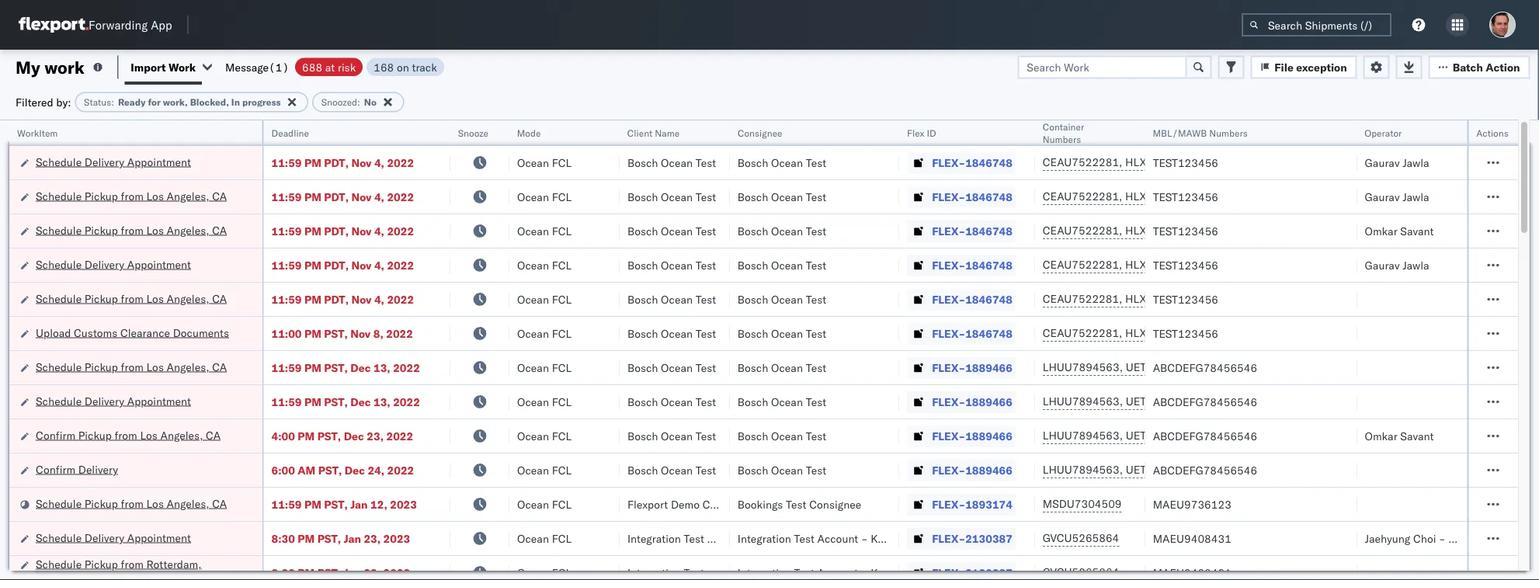 Task type: describe. For each thing, give the bounding box(es) containing it.
lhuu7894563, for confirm pickup from los angeles, ca
[[1043, 429, 1123, 442]]

angeles, for 3rd schedule pickup from los angeles, ca button from the bottom of the page schedule pickup from los angeles, ca link
[[167, 292, 209, 305]]

168
[[374, 60, 394, 74]]

4 pdt, from the top
[[324, 258, 349, 272]]

nov for 1st schedule pickup from los angeles, ca button from the top of the page's schedule pickup from los angeles, ca link
[[351, 190, 372, 204]]

4 flex-1846748 from the top
[[932, 258, 1013, 272]]

flex-1846748 for 1st schedule pickup from los angeles, ca button from the top of the page's schedule pickup from los angeles, ca link
[[932, 190, 1013, 204]]

1 schedule delivery appointment from the top
[[36, 155, 191, 169]]

168 on track
[[374, 60, 437, 74]]

msdu7304509
[[1043, 497, 1122, 511]]

progress
[[242, 96, 281, 108]]

pdt, for 3rd schedule pickup from los angeles, ca button from the bottom of the page
[[324, 292, 349, 306]]

1 flex- from the top
[[932, 156, 966, 169]]

import
[[131, 60, 166, 74]]

3 ocean fcl from the top
[[517, 224, 572, 238]]

gvcu5265864 for schedule pickup from rotterdam, netherlands
[[1043, 565, 1120, 579]]

8,
[[373, 327, 384, 340]]

11 ocean fcl from the top
[[517, 498, 572, 511]]

5 fcl from the top
[[552, 292, 572, 306]]

4:00 pm pst, dec 23, 2022
[[271, 429, 413, 443]]

3 jawla from the top
[[1403, 258, 1430, 272]]

688 at risk
[[302, 60, 356, 74]]

5 ocean fcl from the top
[[517, 292, 572, 306]]

2022 for fourth schedule pickup from los angeles, ca button from the top
[[393, 361, 420, 374]]

deadline button
[[264, 124, 435, 139]]

6:00 am pst, dec 24, 2022
[[271, 463, 414, 477]]

uetu5238478 for confirm delivery
[[1126, 463, 1202, 477]]

deadline
[[271, 127, 309, 139]]

2 13, from the top
[[374, 395, 390, 409]]

8 flex- from the top
[[932, 395, 966, 409]]

1 schedule delivery appointment button from the top
[[36, 154, 191, 171]]

2 abcdefg78456546 from the top
[[1153, 395, 1258, 409]]

4 ocean fcl from the top
[[517, 258, 572, 272]]

flex-1889466 for confirm delivery
[[932, 463, 1013, 477]]

13 fcl from the top
[[552, 566, 572, 579]]

workitem button
[[9, 124, 247, 139]]

omkar savant for lhuu7894563, uetu5238478
[[1365, 429, 1434, 443]]

angeles, for 1st schedule pickup from los angeles, ca button from the top of the page's schedule pickup from los angeles, ca link
[[167, 189, 209, 203]]

batch action
[[1453, 60, 1520, 74]]

11 resize handle column header from the left
[[1500, 120, 1519, 580]]

app
[[151, 17, 172, 32]]

2 11:59 pm pst, dec 13, 2022 from the top
[[271, 395, 420, 409]]

4 ceau7522281, from the top
[[1043, 258, 1123, 271]]

4 11:59 pm pdt, nov 4, 2022 from the top
[[271, 258, 414, 272]]

upload customs clearance documents
[[36, 326, 229, 339]]

12 fcl from the top
[[552, 532, 572, 545]]

3 gaurav jawla from the top
[[1365, 258, 1430, 272]]

1 ceau7522281, from the top
[[1043, 155, 1123, 169]]

5 schedule pickup from los angeles, ca button from the top
[[36, 496, 227, 513]]

1 vertical spatial 2023
[[383, 532, 410, 545]]

maeu9736123
[[1153, 498, 1232, 511]]

4 test123456 from the top
[[1153, 258, 1219, 272]]

2022 for 1st schedule pickup from los angeles, ca button from the top of the page
[[387, 190, 414, 204]]

9 schedule from the top
[[36, 531, 82, 544]]

status : ready for work, blocked, in progress
[[84, 96, 281, 108]]

exception
[[1297, 60, 1347, 74]]

1 schedule from the top
[[36, 155, 82, 169]]

1 13, from the top
[[374, 361, 390, 374]]

4 hlxu8034992 from the top
[[1208, 258, 1284, 271]]

angeles, for fourth schedule pickup from los angeles, ca button from the top schedule pickup from los angeles, ca link
[[167, 360, 209, 374]]

9 fcl from the top
[[552, 429, 572, 443]]

schedule pickup from los angeles, ca for fourth schedule pickup from los angeles, ca button from the top schedule pickup from los angeles, ca link
[[36, 360, 227, 374]]

schedule pickup from rotterdam, netherlands link
[[36, 557, 242, 580]]

container numbers button
[[1035, 117, 1130, 145]]

0 vertical spatial 23,
[[367, 429, 384, 443]]

jaehyung choi - test origin agent
[[1365, 532, 1534, 545]]

4 schedule pickup from los angeles, ca button from the top
[[36, 359, 227, 376]]

schedule pickup from rotterdam, netherlands
[[36, 557, 202, 580]]

2 flex-1889466 from the top
[[932, 395, 1013, 409]]

gaurav jawla for schedule pickup from los angeles, ca
[[1365, 190, 1430, 204]]

11:59 pm pdt, nov 4, 2022 for 1st schedule pickup from los angeles, ca button from the top of the page's schedule pickup from los angeles, ca link
[[271, 190, 414, 204]]

flex-1893174
[[932, 498, 1013, 511]]

my
[[16, 56, 40, 78]]

2 schedule from the top
[[36, 189, 82, 203]]

(1)
[[269, 60, 289, 74]]

resize handle column header for mbl/mawb numbers
[[1339, 120, 1357, 580]]

ceau7522281, for upload customs clearance documents button
[[1043, 326, 1123, 340]]

7 flex- from the top
[[932, 361, 966, 374]]

customs
[[74, 326, 117, 339]]

appointment for 11:59 pm pst, dec 13, 2022
[[127, 394, 191, 408]]

13 flex- from the top
[[932, 566, 966, 579]]

delivery for 11:59 pm pdt, nov 4, 2022
[[85, 257, 124, 271]]

1 test123456 from the top
[[1153, 156, 1219, 169]]

flex id button
[[900, 124, 1020, 139]]

6 ocean fcl from the top
[[517, 327, 572, 340]]

gvcu5265864 for schedule delivery appointment
[[1043, 531, 1120, 545]]

4, for 1st schedule pickup from los angeles, ca button from the top of the page's schedule pickup from los angeles, ca link
[[374, 190, 384, 204]]

abcdefg78456546 for confirm delivery
[[1153, 463, 1258, 477]]

10 flex- from the top
[[932, 463, 966, 477]]

8:30 pm pst, jan 23, 2023 for schedule delivery appointment
[[271, 532, 410, 545]]

for
[[148, 96, 161, 108]]

los for 1st schedule pickup from los angeles, ca button from the top of the page
[[146, 189, 164, 203]]

forwarding app
[[89, 17, 172, 32]]

5 11:59 from the top
[[271, 292, 302, 306]]

ca for 3rd schedule pickup from los angeles, ca button from the bottom of the page
[[212, 292, 227, 305]]

Search Work text field
[[1018, 56, 1187, 79]]

pickup for 5th schedule pickup from los angeles, ca button from the top
[[85, 497, 118, 510]]

1 ocean fcl from the top
[[517, 156, 572, 169]]

delivery down workitem button
[[85, 155, 124, 169]]

work
[[44, 56, 85, 78]]

1893174
[[966, 498, 1013, 511]]

2 uetu5238478 from the top
[[1126, 395, 1202, 408]]

consignee for bookings test consignee
[[809, 498, 862, 511]]

1 appointment from the top
[[127, 155, 191, 169]]

2023 for rotterdam,
[[383, 566, 410, 579]]

uetu5238478 for confirm pickup from los angeles, ca
[[1126, 429, 1202, 442]]

3 schedule from the top
[[36, 223, 82, 237]]

los for confirm pickup from los angeles, ca button
[[140, 428, 158, 442]]

client
[[628, 127, 653, 139]]

pickup for schedule pickup from rotterdam, netherlands button
[[85, 557, 118, 571]]

7 schedule from the top
[[36, 394, 82, 408]]

4 4, from the top
[[374, 258, 384, 272]]

mbl/mawb
[[1153, 127, 1207, 139]]

numbers for mbl/mawb numbers
[[1210, 127, 1248, 139]]

5 schedule from the top
[[36, 292, 82, 305]]

11 fcl from the top
[[552, 498, 572, 511]]

11 flex- from the top
[[932, 498, 966, 511]]

blocked,
[[190, 96, 229, 108]]

jan for los
[[351, 498, 368, 511]]

schedule pickup from los angeles, ca for 3rd schedule pickup from los angeles, ca button from the bottom of the page schedule pickup from los angeles, ca link
[[36, 292, 227, 305]]

10 ocean fcl from the top
[[517, 463, 572, 477]]

hlxu8034992 for 3rd schedule pickup from los angeles, ca button from the bottom of the page
[[1208, 292, 1284, 306]]

lhuu7894563, for confirm delivery
[[1043, 463, 1123, 477]]

resize handle column header for consignee
[[881, 120, 900, 580]]

3 resize handle column header from the left
[[491, 120, 510, 580]]

schedule inside schedule pickup from rotterdam, netherlands
[[36, 557, 82, 571]]

1846748 for upload customs clearance documents link in the left of the page
[[966, 327, 1013, 340]]

resize handle column header for container numbers
[[1127, 120, 1145, 580]]

: for status
[[111, 96, 114, 108]]

3 11:59 from the top
[[271, 224, 302, 238]]

1 hlxu8034992 from the top
[[1208, 155, 1284, 169]]

pickup for 1st schedule pickup from los angeles, ca button from the top of the page
[[85, 189, 118, 203]]

forwarding
[[89, 17, 148, 32]]

2 flex- from the top
[[932, 190, 966, 204]]

ceau7522281, hlxu6269489, hlxu8034992 for 1st schedule pickup from los angeles, ca button from the top of the page's schedule pickup from los angeles, ca link
[[1043, 190, 1284, 203]]

1 schedule delivery appointment link from the top
[[36, 154, 191, 170]]

2023 for los
[[390, 498, 417, 511]]

confirm delivery button
[[36, 462, 118, 479]]

batch
[[1453, 60, 1484, 74]]

operator
[[1365, 127, 1403, 139]]

1 11:59 from the top
[[271, 156, 302, 169]]

9 ocean fcl from the top
[[517, 429, 572, 443]]

consignee button
[[730, 124, 884, 139]]

11:59 pm pdt, nov 4, 2022 for schedule pickup from los angeles, ca link corresponding to second schedule pickup from los angeles, ca button
[[271, 224, 414, 238]]

actions
[[1477, 127, 1509, 139]]

choi
[[1414, 532, 1437, 545]]

file exception
[[1275, 60, 1347, 74]]

delivery for 8:30 pm pst, jan 23, 2023
[[85, 531, 124, 544]]

3 schedule pickup from los angeles, ca button from the top
[[36, 291, 227, 308]]

23, for schedule delivery appointment
[[364, 532, 381, 545]]

agent
[[1505, 532, 1534, 545]]

4 11:59 from the top
[[271, 258, 302, 272]]

2022 for 3rd schedule pickup from los angeles, ca button from the bottom of the page
[[387, 292, 414, 306]]

flexport. image
[[19, 17, 89, 33]]

3 gaurav from the top
[[1365, 258, 1400, 272]]

2 lhuu7894563, uetu5238478 from the top
[[1043, 395, 1202, 408]]

6 fcl from the top
[[552, 327, 572, 340]]

my work
[[16, 56, 85, 78]]

6 schedule from the top
[[36, 360, 82, 374]]

1 fcl from the top
[[552, 156, 572, 169]]

flexport
[[628, 498, 668, 511]]

flex-2130387 for schedule delivery appointment
[[932, 532, 1013, 545]]

bookings
[[738, 498, 783, 511]]

name
[[655, 127, 680, 139]]

2130387 for schedule pickup from rotterdam, netherlands
[[966, 566, 1013, 579]]

8 ocean fcl from the top
[[517, 395, 572, 409]]

2022 for confirm pickup from los angeles, ca button
[[386, 429, 413, 443]]

2 11:59 from the top
[[271, 190, 302, 204]]

2 lhuu7894563, from the top
[[1043, 395, 1123, 408]]

work,
[[163, 96, 188, 108]]

los for 3rd schedule pickup from los angeles, ca button from the bottom of the page
[[146, 292, 164, 305]]

1 1846748 from the top
[[966, 156, 1013, 169]]

batch action button
[[1429, 56, 1531, 79]]

schedule pickup from los angeles, ca link for second schedule pickup from los angeles, ca button
[[36, 223, 227, 238]]

test123456 for second schedule pickup from los angeles, ca button
[[1153, 224, 1219, 238]]

flex-1846748 for upload customs clearance documents link in the left of the page
[[932, 327, 1013, 340]]

13 ocean fcl from the top
[[517, 566, 572, 579]]

8 schedule from the top
[[36, 497, 82, 510]]

clearance
[[120, 326, 170, 339]]

2 schedule pickup from los angeles, ca button from the top
[[36, 223, 227, 240]]

11:59 pm pst, jan 12, 2023
[[271, 498, 417, 511]]

on
[[397, 60, 409, 74]]

4 1846748 from the top
[[966, 258, 1013, 272]]

1 pdt, from the top
[[324, 156, 349, 169]]

- for schedule pickup from rotterdam, netherlands
[[861, 566, 868, 579]]

mbl/mawb numbers button
[[1145, 124, 1342, 139]]

6 flex- from the top
[[932, 327, 966, 340]]

client name button
[[620, 124, 714, 139]]

maeu9408431 for schedule pickup from rotterdam, netherlands
[[1153, 566, 1232, 579]]

jawla for schedule delivery appointment
[[1403, 156, 1430, 169]]

client name
[[628, 127, 680, 139]]

import work
[[131, 60, 196, 74]]

hlxu8034992 for second schedule pickup from los angeles, ca button
[[1208, 224, 1284, 237]]

12 ocean fcl from the top
[[517, 532, 572, 545]]

gaurav jawla for schedule delivery appointment
[[1365, 156, 1430, 169]]

1 vertical spatial jan
[[344, 532, 361, 545]]

confirm pickup from los angeles, ca link
[[36, 428, 221, 443]]

appointment for 8:30 pm pst, jan 23, 2023
[[127, 531, 191, 544]]

action
[[1486, 60, 1520, 74]]

container numbers
[[1043, 121, 1085, 145]]

1889466 for schedule pickup from los angeles, ca
[[966, 361, 1013, 374]]

4 ceau7522281, hlxu6269489, hlxu8034992 from the top
[[1043, 258, 1284, 271]]

by:
[[56, 95, 71, 109]]

flex
[[907, 127, 925, 139]]

8 11:59 from the top
[[271, 498, 302, 511]]

in
[[231, 96, 240, 108]]

4:00
[[271, 429, 295, 443]]

11:00
[[271, 327, 302, 340]]

7 11:59 from the top
[[271, 395, 302, 409]]

filtered
[[16, 95, 53, 109]]

schedule pickup from rotterdam, netherlands button
[[36, 557, 242, 580]]

test123456 for 1st schedule pickup from los angeles, ca button from the top of the page
[[1153, 190, 1219, 204]]

11:00 pm pst, nov 8, 2022
[[271, 327, 413, 340]]

6:00
[[271, 463, 295, 477]]

status
[[84, 96, 111, 108]]



Task type: locate. For each thing, give the bounding box(es) containing it.
appointment down workitem button
[[127, 155, 191, 169]]

hlxu6269489, for 1st schedule pickup from los angeles, ca button from the top of the page's schedule pickup from los angeles, ca link
[[1126, 190, 1205, 203]]

am
[[298, 463, 316, 477]]

1 vertical spatial 8:30
[[271, 566, 295, 579]]

5 ceau7522281, from the top
[[1043, 292, 1123, 306]]

lagerfeld
[[894, 532, 940, 545], [894, 566, 940, 579]]

maeu9408431 for schedule delivery appointment
[[1153, 532, 1232, 545]]

schedule delivery appointment down workitem button
[[36, 155, 191, 169]]

2 hlxu8034992 from the top
[[1208, 190, 1284, 203]]

1 vertical spatial integration
[[738, 566, 791, 579]]

Search Shipments (/) text field
[[1242, 13, 1392, 37]]

1 omkar savant from the top
[[1365, 224, 1434, 238]]

1 11:59 pm pdt, nov 4, 2022 from the top
[[271, 156, 414, 169]]

dec up 6:00 am pst, dec 24, 2022
[[344, 429, 364, 443]]

1 vertical spatial 11:59 pm pst, dec 13, 2022
[[271, 395, 420, 409]]

integration test account - karl lagerfeld
[[738, 532, 940, 545], [738, 566, 940, 579]]

file
[[1275, 60, 1294, 74]]

flex-1846748 for schedule pickup from los angeles, ca link corresponding to second schedule pickup from los angeles, ca button
[[932, 224, 1013, 238]]

angeles, inside "link"
[[160, 428, 203, 442]]

schedule delivery appointment up customs
[[36, 257, 191, 271]]

1 vertical spatial 2130387
[[966, 566, 1013, 579]]

flex id
[[907, 127, 937, 139]]

0 vertical spatial gvcu5265864
[[1043, 531, 1120, 545]]

0 horizontal spatial :
[[111, 96, 114, 108]]

gvcu5265864
[[1043, 531, 1120, 545], [1043, 565, 1120, 579]]

9 resize handle column header from the left
[[1339, 120, 1357, 580]]

3 uetu5238478 from the top
[[1126, 429, 1202, 442]]

schedule delivery appointment link for 11:59 pm pdt, nov 4, 2022
[[36, 257, 191, 272]]

12,
[[371, 498, 387, 511]]

2 8:30 from the top
[[271, 566, 295, 579]]

2130387
[[966, 532, 1013, 545], [966, 566, 1013, 579]]

1 horizontal spatial numbers
[[1210, 127, 1248, 139]]

:
[[111, 96, 114, 108], [357, 96, 360, 108]]

1 vertical spatial omkar
[[1365, 429, 1398, 443]]

11:59 pm pst, dec 13, 2022 down 11:00 pm pst, nov 8, 2022
[[271, 361, 420, 374]]

24,
[[368, 463, 385, 477]]

ca for 5th schedule pickup from los angeles, ca button from the top
[[212, 497, 227, 510]]

resize handle column header
[[243, 120, 262, 580], [432, 120, 450, 580], [491, 120, 510, 580], [601, 120, 620, 580], [711, 120, 730, 580], [881, 120, 900, 580], [1017, 120, 1035, 580], [1127, 120, 1145, 580], [1339, 120, 1357, 580], [1449, 120, 1468, 580], [1500, 120, 1519, 580]]

1 vertical spatial gvcu5265864
[[1043, 565, 1120, 579]]

5 hlxu8034992 from the top
[[1208, 292, 1284, 306]]

ca for confirm pickup from los angeles, ca button
[[206, 428, 221, 442]]

5 1846748 from the top
[[966, 292, 1013, 306]]

1 ceau7522281, hlxu6269489, hlxu8034992 from the top
[[1043, 155, 1284, 169]]

upload
[[36, 326, 71, 339]]

6 test123456 from the top
[[1153, 327, 1219, 340]]

1 savant from the top
[[1401, 224, 1434, 238]]

lhuu7894563, uetu5238478
[[1043, 360, 1202, 374], [1043, 395, 1202, 408], [1043, 429, 1202, 442], [1043, 463, 1202, 477]]

ocean fcl
[[517, 156, 572, 169], [517, 190, 572, 204], [517, 224, 572, 238], [517, 258, 572, 272], [517, 292, 572, 306], [517, 327, 572, 340], [517, 361, 572, 374], [517, 395, 572, 409], [517, 429, 572, 443], [517, 463, 572, 477], [517, 498, 572, 511], [517, 532, 572, 545], [517, 566, 572, 579]]

2 vertical spatial 2023
[[383, 566, 410, 579]]

flex-1889466 for confirm pickup from los angeles, ca
[[932, 429, 1013, 443]]

4, for fourth schedule delivery appointment link from the bottom
[[374, 156, 384, 169]]

3 abcdefg78456546 from the top
[[1153, 429, 1258, 443]]

8 fcl from the top
[[552, 395, 572, 409]]

2130387 for schedule delivery appointment
[[966, 532, 1013, 545]]

integration for schedule pickup from rotterdam, netherlands
[[738, 566, 791, 579]]

dec down 11:00 pm pst, nov 8, 2022
[[351, 361, 371, 374]]

pm
[[304, 156, 321, 169], [304, 190, 321, 204], [304, 224, 321, 238], [304, 258, 321, 272], [304, 292, 321, 306], [304, 327, 321, 340], [304, 361, 321, 374], [304, 395, 321, 409], [298, 429, 315, 443], [304, 498, 321, 511], [298, 532, 315, 545], [298, 566, 315, 579]]

confirm delivery
[[36, 463, 118, 476]]

savant for ceau7522281, hlxu6269489, hlxu8034992
[[1401, 224, 1434, 238]]

schedule pickup from los angeles, ca
[[36, 189, 227, 203], [36, 223, 227, 237], [36, 292, 227, 305], [36, 360, 227, 374], [36, 497, 227, 510]]

1 hlxu6269489, from the top
[[1126, 155, 1205, 169]]

5 4, from the top
[[374, 292, 384, 306]]

0 vertical spatial omkar savant
[[1365, 224, 1434, 238]]

pdt, for second schedule pickup from los angeles, ca button
[[324, 224, 349, 238]]

12 flex- from the top
[[932, 532, 966, 545]]

0 vertical spatial jawla
[[1403, 156, 1430, 169]]

3 schedule pickup from los angeles, ca link from the top
[[36, 291, 227, 306]]

delivery down confirm pickup from los angeles, ca button
[[78, 463, 118, 476]]

confirm pickup from los angeles, ca
[[36, 428, 221, 442]]

schedule delivery appointment button up customs
[[36, 257, 191, 274]]

0 vertical spatial 2023
[[390, 498, 417, 511]]

13, up 4:00 pm pst, dec 23, 2022
[[374, 395, 390, 409]]

8:30 pm pst, jan 23, 2023
[[271, 532, 410, 545], [271, 566, 410, 579]]

pickup inside "link"
[[78, 428, 112, 442]]

1 vertical spatial 13,
[[374, 395, 390, 409]]

hlxu6269489, for fourth schedule delivery appointment link from the bottom
[[1126, 155, 1205, 169]]

hlxu8034992
[[1208, 155, 1284, 169], [1208, 190, 1284, 203], [1208, 224, 1284, 237], [1208, 258, 1284, 271], [1208, 292, 1284, 306], [1208, 326, 1284, 340]]

1 vertical spatial omkar savant
[[1365, 429, 1434, 443]]

lagerfeld for schedule delivery appointment
[[894, 532, 940, 545]]

10 resize handle column header from the left
[[1449, 120, 1468, 580]]

dec for confirm pickup from los angeles, ca
[[344, 429, 364, 443]]

1 flex-1846748 from the top
[[932, 156, 1013, 169]]

10 fcl from the top
[[552, 463, 572, 477]]

0 vertical spatial integration
[[738, 532, 791, 545]]

1889466
[[966, 361, 1013, 374], [966, 395, 1013, 409], [966, 429, 1013, 443], [966, 463, 1013, 477]]

2 gvcu5265864 from the top
[[1043, 565, 1120, 579]]

0 vertical spatial savant
[[1401, 224, 1434, 238]]

1 vertical spatial 8:30 pm pst, jan 23, 2023
[[271, 566, 410, 579]]

container
[[1043, 121, 1085, 132]]

dec for confirm delivery
[[345, 463, 365, 477]]

4 hlxu6269489, from the top
[[1126, 258, 1205, 271]]

4 abcdefg78456546 from the top
[[1153, 463, 1258, 477]]

work
[[169, 60, 196, 74]]

3 flex- from the top
[[932, 224, 966, 238]]

delivery for 11:59 pm pst, dec 13, 2022
[[85, 394, 124, 408]]

0 vertical spatial integration test account - karl lagerfeld
[[738, 532, 940, 545]]

schedule delivery appointment button up the confirm pickup from los angeles, ca
[[36, 393, 191, 411]]

0 vertical spatial 8:30
[[271, 532, 295, 545]]

1 vertical spatial confirm
[[36, 463, 75, 476]]

delivery up the confirm pickup from los angeles, ca
[[85, 394, 124, 408]]

: left the ready
[[111, 96, 114, 108]]

1 vertical spatial 23,
[[364, 532, 381, 545]]

: for snoozed
[[357, 96, 360, 108]]

numbers inside button
[[1210, 127, 1248, 139]]

demo
[[671, 498, 700, 511]]

ceau7522281, for 3rd schedule pickup from los angeles, ca button from the bottom of the page
[[1043, 292, 1123, 306]]

2 ceau7522281, hlxu6269489, hlxu8034992 from the top
[[1043, 190, 1284, 203]]

4 schedule from the top
[[36, 257, 82, 271]]

2 flex-1846748 from the top
[[932, 190, 1013, 204]]

4 lhuu7894563, uetu5238478 from the top
[[1043, 463, 1202, 477]]

flex-1893174 button
[[907, 494, 1016, 515], [907, 494, 1016, 515]]

risk
[[338, 60, 356, 74]]

3 test123456 from the top
[[1153, 224, 1219, 238]]

1 11:59 pm pst, dec 13, 2022 from the top
[[271, 361, 420, 374]]

2 jawla from the top
[[1403, 190, 1430, 204]]

at
[[325, 60, 335, 74]]

numbers for container numbers
[[1043, 133, 1081, 145]]

1 vertical spatial integration test account - karl lagerfeld
[[738, 566, 940, 579]]

3 flex-1889466 from the top
[[932, 429, 1013, 443]]

lhuu7894563, uetu5238478 for confirm delivery
[[1043, 463, 1202, 477]]

ocean
[[517, 156, 549, 169], [661, 156, 693, 169], [771, 156, 803, 169], [517, 190, 549, 204], [661, 190, 693, 204], [771, 190, 803, 204], [517, 224, 549, 238], [661, 224, 693, 238], [771, 224, 803, 238], [517, 258, 549, 272], [661, 258, 693, 272], [771, 258, 803, 272], [517, 292, 549, 306], [661, 292, 693, 306], [771, 292, 803, 306], [517, 327, 549, 340], [661, 327, 693, 340], [771, 327, 803, 340], [517, 361, 549, 374], [661, 361, 693, 374], [771, 361, 803, 374], [517, 395, 549, 409], [661, 395, 693, 409], [771, 395, 803, 409], [517, 429, 549, 443], [661, 429, 693, 443], [771, 429, 803, 443], [517, 463, 549, 477], [661, 463, 693, 477], [771, 463, 803, 477], [517, 498, 549, 511], [517, 532, 549, 545], [517, 566, 549, 579]]

1889466 for confirm delivery
[[966, 463, 1013, 477]]

1 uetu5238478 from the top
[[1126, 360, 1202, 374]]

los for second schedule pickup from los angeles, ca button
[[146, 223, 164, 237]]

confirm for confirm pickup from los angeles, ca
[[36, 428, 75, 442]]

mbl/mawb numbers
[[1153, 127, 1248, 139]]

track
[[412, 60, 437, 74]]

13, down 8, at the left bottom of page
[[374, 361, 390, 374]]

: left 'no'
[[357, 96, 360, 108]]

omkar savant for ceau7522281, hlxu6269489, hlxu8034992
[[1365, 224, 1434, 238]]

2 schedule pickup from los angeles, ca from the top
[[36, 223, 227, 237]]

11:59 pm pst, dec 13, 2022
[[271, 361, 420, 374], [271, 395, 420, 409]]

hlxu8034992 for 1st schedule pickup from los angeles, ca button from the top of the page
[[1208, 190, 1284, 203]]

rotterdam,
[[146, 557, 202, 571]]

4 fcl from the top
[[552, 258, 572, 272]]

schedule pickup from los angeles, ca link
[[36, 188, 227, 204], [36, 223, 227, 238], [36, 291, 227, 306], [36, 359, 227, 375], [36, 496, 227, 511]]

schedule delivery appointment button for 11:59 pm pdt, nov 4, 2022
[[36, 257, 191, 274]]

snooze
[[458, 127, 489, 139]]

jawla for schedule pickup from los angeles, ca
[[1403, 190, 1430, 204]]

test
[[696, 156, 716, 169], [806, 156, 827, 169], [696, 190, 716, 204], [806, 190, 827, 204], [696, 224, 716, 238], [806, 224, 827, 238], [696, 258, 716, 272], [806, 258, 827, 272], [696, 292, 716, 306], [806, 292, 827, 306], [696, 327, 716, 340], [806, 327, 827, 340], [696, 361, 716, 374], [806, 361, 827, 374], [696, 395, 716, 409], [806, 395, 827, 409], [696, 429, 716, 443], [806, 429, 827, 443], [696, 463, 716, 477], [806, 463, 827, 477], [786, 498, 807, 511], [794, 532, 815, 545], [1449, 532, 1470, 545], [794, 566, 815, 579]]

mode
[[517, 127, 541, 139]]

0 vertical spatial account
[[818, 532, 859, 545]]

0 vertical spatial 13,
[[374, 361, 390, 374]]

snoozed : no
[[321, 96, 377, 108]]

integration test account - karl lagerfeld for schedule delivery appointment
[[738, 532, 940, 545]]

0 vertical spatial maeu9408431
[[1153, 532, 1232, 545]]

1 vertical spatial gaurav jawla
[[1365, 190, 1430, 204]]

bosch
[[628, 156, 658, 169], [738, 156, 768, 169], [628, 190, 658, 204], [738, 190, 768, 204], [628, 224, 658, 238], [738, 224, 768, 238], [628, 258, 658, 272], [738, 258, 768, 272], [628, 292, 658, 306], [738, 292, 768, 306], [628, 327, 658, 340], [738, 327, 768, 340], [628, 361, 658, 374], [738, 361, 768, 374], [628, 395, 658, 409], [738, 395, 768, 409], [628, 429, 658, 443], [738, 429, 768, 443], [628, 463, 658, 477], [738, 463, 768, 477]]

schedule delivery appointment button down workitem button
[[36, 154, 191, 171]]

forwarding app link
[[19, 17, 172, 33]]

5 11:59 pm pdt, nov 4, 2022 from the top
[[271, 292, 414, 306]]

4,
[[374, 156, 384, 169], [374, 190, 384, 204], [374, 224, 384, 238], [374, 258, 384, 272], [374, 292, 384, 306]]

account for schedule pickup from rotterdam, netherlands
[[818, 566, 859, 579]]

2 vertical spatial gaurav
[[1365, 258, 1400, 272]]

ca inside the confirm pickup from los angeles, ca "link"
[[206, 428, 221, 442]]

schedule delivery appointment link up schedule pickup from rotterdam, netherlands
[[36, 530, 191, 546]]

flex-2130387
[[932, 532, 1013, 545], [932, 566, 1013, 579]]

3 lhuu7894563, from the top
[[1043, 429, 1123, 442]]

appointment up clearance
[[127, 257, 191, 271]]

1 vertical spatial lagerfeld
[[894, 566, 940, 579]]

from inside schedule pickup from rotterdam, netherlands
[[121, 557, 144, 571]]

resize handle column header for workitem
[[243, 120, 262, 580]]

savant for lhuu7894563, uetu5238478
[[1401, 429, 1434, 443]]

schedule delivery appointment link up customs
[[36, 257, 191, 272]]

1889466 for confirm pickup from los angeles, ca
[[966, 429, 1013, 443]]

no
[[364, 96, 377, 108]]

import work button
[[131, 60, 196, 74]]

5 test123456 from the top
[[1153, 292, 1219, 306]]

schedule pickup from los angeles, ca link for 1st schedule pickup from los angeles, ca button from the top of the page
[[36, 188, 227, 204]]

2022 for second schedule pickup from los angeles, ca button
[[387, 224, 414, 238]]

2 vertical spatial jawla
[[1403, 258, 1430, 272]]

2 pdt, from the top
[[324, 190, 349, 204]]

schedule
[[36, 155, 82, 169], [36, 189, 82, 203], [36, 223, 82, 237], [36, 257, 82, 271], [36, 292, 82, 305], [36, 360, 82, 374], [36, 394, 82, 408], [36, 497, 82, 510], [36, 531, 82, 544], [36, 557, 82, 571]]

delivery up customs
[[85, 257, 124, 271]]

gaurav for schedule delivery appointment
[[1365, 156, 1400, 169]]

1 jawla from the top
[[1403, 156, 1430, 169]]

9 flex- from the top
[[932, 429, 966, 443]]

8:30 for schedule delivery appointment
[[271, 532, 295, 545]]

fcl
[[552, 156, 572, 169], [552, 190, 572, 204], [552, 224, 572, 238], [552, 258, 572, 272], [552, 292, 572, 306], [552, 327, 572, 340], [552, 361, 572, 374], [552, 395, 572, 409], [552, 429, 572, 443], [552, 463, 572, 477], [552, 498, 572, 511], [552, 532, 572, 545], [552, 566, 572, 579]]

hlxu6269489, for 3rd schedule pickup from los angeles, ca button from the bottom of the page schedule pickup from los angeles, ca link
[[1126, 292, 1205, 306]]

2 ocean fcl from the top
[[517, 190, 572, 204]]

1 vertical spatial account
[[818, 566, 859, 579]]

schedule pickup from los angeles, ca for schedule pickup from los angeles, ca link related to 5th schedule pickup from los angeles, ca button from the top
[[36, 497, 227, 510]]

schedule delivery appointment up schedule pickup from rotterdam, netherlands
[[36, 531, 191, 544]]

1 vertical spatial karl
[[871, 566, 891, 579]]

2 11:59 pm pdt, nov 4, 2022 from the top
[[271, 190, 414, 204]]

origin
[[1472, 532, 1502, 545]]

hlxu6269489, for schedule pickup from los angeles, ca link corresponding to second schedule pickup from los angeles, ca button
[[1126, 224, 1205, 237]]

lhuu7894563, uetu5238478 for confirm pickup from los angeles, ca
[[1043, 429, 1202, 442]]

5 resize handle column header from the left
[[711, 120, 730, 580]]

1 flex-1889466 from the top
[[932, 361, 1013, 374]]

2 vertical spatial jan
[[344, 566, 361, 579]]

4, for schedule pickup from los angeles, ca link corresponding to second schedule pickup from los angeles, ca button
[[374, 224, 384, 238]]

1 vertical spatial jawla
[[1403, 190, 1430, 204]]

angeles, for the confirm pickup from los angeles, ca "link"
[[160, 428, 203, 442]]

2 1889466 from the top
[[966, 395, 1013, 409]]

delivery
[[85, 155, 124, 169], [85, 257, 124, 271], [85, 394, 124, 408], [78, 463, 118, 476], [85, 531, 124, 544]]

lagerfeld for schedule pickup from rotterdam, netherlands
[[894, 566, 940, 579]]

filtered by:
[[16, 95, 71, 109]]

numbers down container
[[1043, 133, 1081, 145]]

confirm inside "link"
[[36, 428, 75, 442]]

appointment up rotterdam,
[[127, 531, 191, 544]]

0 vertical spatial karl
[[871, 532, 891, 545]]

0 vertical spatial 11:59 pm pst, dec 13, 2022
[[271, 361, 420, 374]]

lhuu7894563, uetu5238478 for schedule pickup from los angeles, ca
[[1043, 360, 1202, 374]]

flex-1889466
[[932, 361, 1013, 374], [932, 395, 1013, 409], [932, 429, 1013, 443], [932, 463, 1013, 477]]

1 confirm from the top
[[36, 428, 75, 442]]

omkar for test123456
[[1365, 224, 1398, 238]]

lhuu7894563,
[[1043, 360, 1123, 374], [1043, 395, 1123, 408], [1043, 429, 1123, 442], [1043, 463, 1123, 477]]

2 2130387 from the top
[[966, 566, 1013, 579]]

6 11:59 from the top
[[271, 361, 302, 374]]

schedule delivery appointment
[[36, 155, 191, 169], [36, 257, 191, 271], [36, 394, 191, 408], [36, 531, 191, 544]]

documents
[[173, 326, 229, 339]]

3 11:59 pm pdt, nov 4, 2022 from the top
[[271, 224, 414, 238]]

ca for second schedule pickup from los angeles, ca button
[[212, 223, 227, 237]]

file exception button
[[1251, 56, 1357, 79], [1251, 56, 1357, 79]]

integration for schedule delivery appointment
[[738, 532, 791, 545]]

from inside the confirm pickup from los angeles, ca "link"
[[115, 428, 137, 442]]

upload customs clearance documents button
[[36, 325, 229, 342]]

mode button
[[510, 124, 604, 139]]

2 maeu9408431 from the top
[[1153, 566, 1232, 579]]

consignee for flexport demo consignee
[[703, 498, 755, 511]]

workitem
[[17, 127, 58, 139]]

2 vertical spatial gaurav jawla
[[1365, 258, 1430, 272]]

2 gaurav from the top
[[1365, 190, 1400, 204]]

abcdefg78456546
[[1153, 361, 1258, 374], [1153, 395, 1258, 409], [1153, 429, 1258, 443], [1153, 463, 1258, 477]]

from
[[121, 189, 144, 203], [121, 223, 144, 237], [121, 292, 144, 305], [121, 360, 144, 374], [115, 428, 137, 442], [121, 497, 144, 510], [121, 557, 144, 571]]

0 horizontal spatial numbers
[[1043, 133, 1081, 145]]

integration
[[738, 532, 791, 545], [738, 566, 791, 579]]

delivery up schedule pickup from rotterdam, netherlands
[[85, 531, 124, 544]]

8:30 pm pst, jan 23, 2023 for schedule pickup from rotterdam, netherlands
[[271, 566, 410, 579]]

0 vertical spatial 8:30 pm pst, jan 23, 2023
[[271, 532, 410, 545]]

3 appointment from the top
[[127, 394, 191, 408]]

flex-1846748 for fourth schedule delivery appointment link from the bottom
[[932, 156, 1013, 169]]

pst,
[[324, 327, 348, 340], [324, 361, 348, 374], [324, 395, 348, 409], [317, 429, 341, 443], [318, 463, 342, 477], [324, 498, 348, 511], [317, 532, 341, 545], [317, 566, 341, 579]]

1 vertical spatial maeu9408431
[[1153, 566, 1232, 579]]

688
[[302, 60, 322, 74]]

flex-2130387 for schedule pickup from rotterdam, netherlands
[[932, 566, 1013, 579]]

1 vertical spatial savant
[[1401, 429, 1434, 443]]

2 fcl from the top
[[552, 190, 572, 204]]

5 schedule pickup from los angeles, ca link from the top
[[36, 496, 227, 511]]

dec up 4:00 pm pst, dec 23, 2022
[[351, 395, 371, 409]]

1846748 for schedule pickup from los angeles, ca link corresponding to second schedule pickup from los angeles, ca button
[[966, 224, 1013, 238]]

ceau7522281, for second schedule pickup from los angeles, ca button
[[1043, 224, 1123, 237]]

los inside "link"
[[140, 428, 158, 442]]

schedule delivery appointment button up schedule pickup from rotterdam, netherlands
[[36, 530, 191, 547]]

4 flex- from the top
[[932, 258, 966, 272]]

ceau7522281, hlxu6269489, hlxu8034992 for 3rd schedule pickup from los angeles, ca button from the bottom of the page schedule pickup from los angeles, ca link
[[1043, 292, 1284, 306]]

0 vertical spatial gaurav
[[1365, 156, 1400, 169]]

confirm pickup from los angeles, ca button
[[36, 428, 221, 445]]

7 ocean fcl from the top
[[517, 361, 572, 374]]

3 4, from the top
[[374, 224, 384, 238]]

3 1846748 from the top
[[966, 224, 1013, 238]]

snoozed
[[321, 96, 357, 108]]

abcdefg78456546 for confirm pickup from los angeles, ca
[[1153, 429, 1258, 443]]

schedule delivery appointment link for 11:59 pm pst, dec 13, 2022
[[36, 393, 191, 409]]

numbers inside container numbers
[[1043, 133, 1081, 145]]

2 vertical spatial 23,
[[364, 566, 381, 579]]

resize handle column header for mode
[[601, 120, 620, 580]]

1 vertical spatial gaurav
[[1365, 190, 1400, 204]]

schedule delivery appointment for 8:30 pm pst, jan 23, 2023
[[36, 531, 191, 544]]

0 vertical spatial gaurav jawla
[[1365, 156, 1430, 169]]

message
[[225, 60, 269, 74]]

0 vertical spatial confirm
[[36, 428, 75, 442]]

2 8:30 pm pst, jan 23, 2023 from the top
[[271, 566, 410, 579]]

numbers right the mbl/mawb
[[1210, 127, 1248, 139]]

2 omkar from the top
[[1365, 429, 1398, 443]]

confirm
[[36, 428, 75, 442], [36, 463, 75, 476]]

1846748 for 3rd schedule pickup from los angeles, ca button from the bottom of the page schedule pickup from los angeles, ca link
[[966, 292, 1013, 306]]

angeles, for schedule pickup from los angeles, ca link corresponding to second schedule pickup from los angeles, ca button
[[167, 223, 209, 237]]

1 horizontal spatial :
[[357, 96, 360, 108]]

11:59 pm pdt, nov 4, 2022 for fourth schedule delivery appointment link from the bottom
[[271, 156, 414, 169]]

confirm delivery link
[[36, 462, 118, 477]]

2022 for upload customs clearance documents button
[[386, 327, 413, 340]]

schedule delivery appointment up the confirm pickup from los angeles, ca
[[36, 394, 191, 408]]

delivery inside button
[[78, 463, 118, 476]]

1 gvcu5265864 from the top
[[1043, 531, 1120, 545]]

2 ceau7522281, from the top
[[1043, 190, 1123, 203]]

pickup inside schedule pickup from rotterdam, netherlands
[[85, 557, 118, 571]]

1 schedule pickup from los angeles, ca button from the top
[[36, 188, 227, 205]]

0 vertical spatial lagerfeld
[[894, 532, 940, 545]]

schedule pickup from los angeles, ca for schedule pickup from los angeles, ca link corresponding to second schedule pickup from los angeles, ca button
[[36, 223, 227, 237]]

ceau7522281, hlxu6269489, hlxu8034992 for upload customs clearance documents link in the left of the page
[[1043, 326, 1284, 340]]

3 schedule delivery appointment from the top
[[36, 394, 191, 408]]

1 gaurav from the top
[[1365, 156, 1400, 169]]

appointment up the confirm pickup from los angeles, ca
[[127, 394, 191, 408]]

- for schedule delivery appointment
[[861, 532, 868, 545]]

11:59
[[271, 156, 302, 169], [271, 190, 302, 204], [271, 224, 302, 238], [271, 258, 302, 272], [271, 292, 302, 306], [271, 361, 302, 374], [271, 395, 302, 409], [271, 498, 302, 511]]

ceau7522281, hlxu6269489, hlxu8034992
[[1043, 155, 1284, 169], [1043, 190, 1284, 203], [1043, 224, 1284, 237], [1043, 258, 1284, 271], [1043, 292, 1284, 306], [1043, 326, 1284, 340]]

schedule delivery appointment link up the confirm pickup from los angeles, ca
[[36, 393, 191, 409]]

nov for schedule pickup from los angeles, ca link corresponding to second schedule pickup from los angeles, ca button
[[351, 224, 372, 238]]

bookings test consignee
[[738, 498, 862, 511]]

omkar for abcdefg78456546
[[1365, 429, 1398, 443]]

13,
[[374, 361, 390, 374], [374, 395, 390, 409]]

2 schedule delivery appointment link from the top
[[36, 257, 191, 272]]

7 fcl from the top
[[552, 361, 572, 374]]

flexport demo consignee
[[628, 498, 755, 511]]

11:59 pm pst, dec 13, 2022 up 4:00 pm pst, dec 23, 2022
[[271, 395, 420, 409]]

schedule delivery appointment link down workitem button
[[36, 154, 191, 170]]

3 ceau7522281, from the top
[[1043, 224, 1123, 237]]

0 vertical spatial omkar
[[1365, 224, 1398, 238]]

upload customs clearance documents link
[[36, 325, 229, 341]]

consignee inside button
[[738, 127, 782, 139]]

0 vertical spatial flex-2130387
[[932, 532, 1013, 545]]

5 flex- from the top
[[932, 292, 966, 306]]

appointment
[[127, 155, 191, 169], [127, 257, 191, 271], [127, 394, 191, 408], [127, 531, 191, 544]]

2022 for confirm delivery button
[[387, 463, 414, 477]]

2 flex-2130387 from the top
[[932, 566, 1013, 579]]

id
[[927, 127, 937, 139]]

1 8:30 from the top
[[271, 532, 295, 545]]

schedule delivery appointment button for 11:59 pm pst, dec 13, 2022
[[36, 393, 191, 411]]

0 vertical spatial 2130387
[[966, 532, 1013, 545]]

omkar savant
[[1365, 224, 1434, 238], [1365, 429, 1434, 443]]

schedule delivery appointment for 11:59 pm pdt, nov 4, 2022
[[36, 257, 191, 271]]

6 ceau7522281, from the top
[[1043, 326, 1123, 340]]

23,
[[367, 429, 384, 443], [364, 532, 381, 545], [364, 566, 381, 579]]

5 pdt, from the top
[[324, 292, 349, 306]]

angeles, for schedule pickup from los angeles, ca link related to 5th schedule pickup from los angeles, ca button from the top
[[167, 497, 209, 510]]

3 ceau7522281, hlxu6269489, hlxu8034992 from the top
[[1043, 224, 1284, 237]]

1 abcdefg78456546 from the top
[[1153, 361, 1258, 374]]

1 vertical spatial flex-2130387
[[932, 566, 1013, 579]]

0 vertical spatial jan
[[351, 498, 368, 511]]

dec left 24,
[[345, 463, 365, 477]]

integration test account - karl lagerfeld for schedule pickup from rotterdam, netherlands
[[738, 566, 940, 579]]

test123456 for upload customs clearance documents button
[[1153, 327, 1219, 340]]

3 fcl from the top
[[552, 224, 572, 238]]



Task type: vqa. For each thing, say whether or not it's contained in the screenshot.


